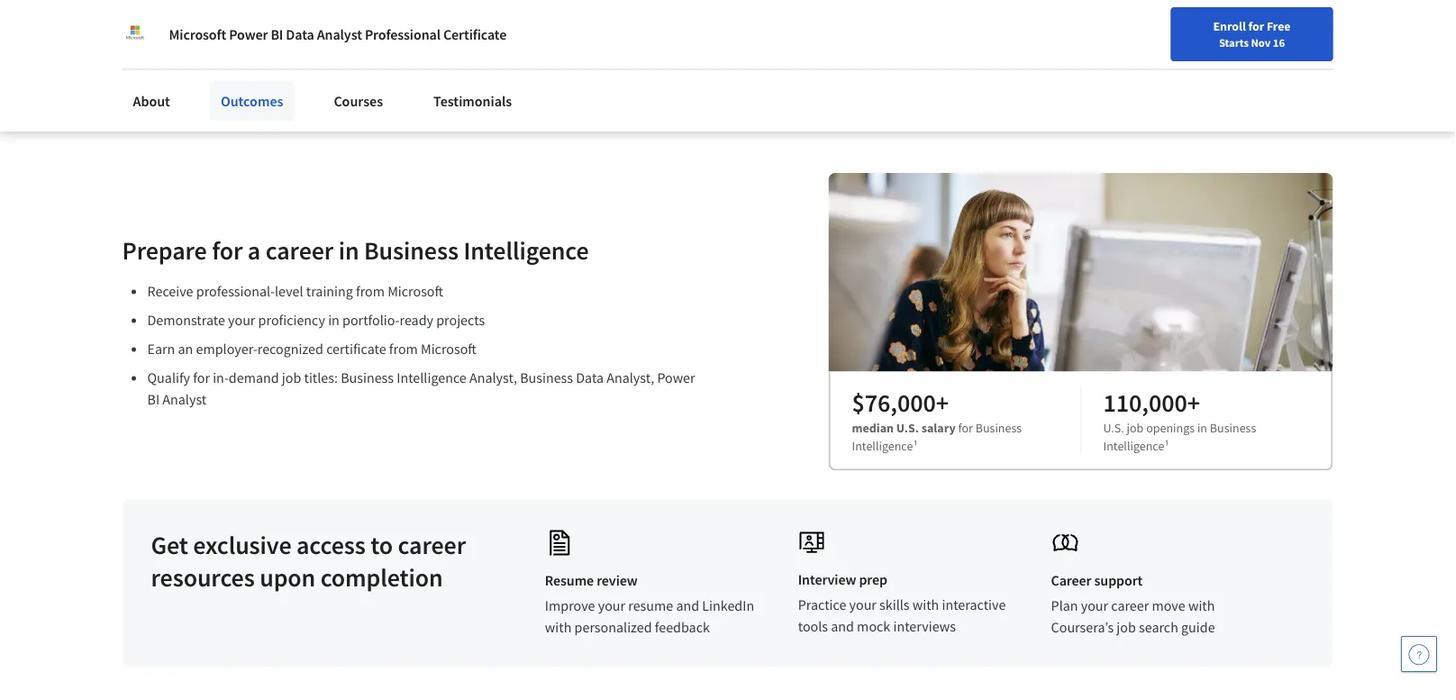 Task type: vqa. For each thing, say whether or not it's contained in the screenshot.
'Online Degrees' popup button
no



Task type: locate. For each thing, give the bounding box(es) containing it.
intelligence inside qualify for in-demand job titles: business intelligence analyst, business data analyst, power bi analyst
[[397, 369, 467, 387]]

0 vertical spatial from
[[356, 282, 385, 300]]

in-
[[152, 14, 180, 45], [213, 369, 229, 387]]

+
[[936, 387, 949, 418], [1188, 387, 1200, 418]]

1 horizontal spatial +
[[1188, 387, 1200, 418]]

your for career support plan your career move with coursera's job search guide
[[1081, 597, 1109, 615]]

2 + from the left
[[1188, 387, 1200, 418]]

job down 110,000
[[1127, 419, 1144, 436]]

your inside resume review improve your resume and linkedin with personalized feedback
[[598, 597, 625, 615]]

1 horizontal spatial analyst
[[317, 25, 362, 43]]

1 vertical spatial demand
[[229, 369, 279, 387]]

0 vertical spatial data
[[286, 25, 314, 43]]

2 vertical spatial job
[[1117, 619, 1136, 637]]

power inside qualify for in-demand job titles: business intelligence analyst, business data analyst, power bi analyst
[[657, 369, 695, 387]]

and inside resume review improve your resume and linkedin with personalized feedback
[[676, 597, 699, 615]]

u.s. down $76,000
[[897, 419, 919, 436]]

about
[[226, 66, 263, 84]]

intelligence
[[464, 234, 589, 266], [397, 369, 467, 387], [852, 437, 913, 454], [1104, 437, 1165, 454]]

+ for 110,000
[[1188, 387, 1200, 418]]

your up mock
[[849, 596, 877, 614]]

1 horizontal spatial skills
[[880, 596, 910, 614]]

career
[[1051, 572, 1092, 590]]

receive professional-level training from microsoft
[[147, 282, 443, 300]]

1 ¹ from the left
[[913, 437, 918, 454]]

analyst,
[[470, 369, 517, 387], [607, 369, 654, 387]]

0 horizontal spatial from
[[356, 282, 385, 300]]

starts
[[1219, 35, 1249, 50]]

+ up salary
[[936, 387, 949, 418]]

1 vertical spatial and
[[831, 618, 854, 636]]

titles:
[[304, 369, 338, 387]]

0 horizontal spatial data
[[286, 25, 314, 43]]

and up feedback
[[676, 597, 699, 615]]

more
[[190, 66, 223, 84]]

None search field
[[257, 11, 689, 47]]

from up the portfolio-
[[356, 282, 385, 300]]

in down training
[[328, 311, 340, 329]]

for
[[1249, 18, 1265, 34], [325, 66, 343, 84], [212, 234, 243, 266], [193, 369, 210, 387], [958, 419, 973, 436]]

microsoft down "projects"
[[421, 340, 477, 358]]

a
[[248, 234, 261, 266]]

1 + from the left
[[936, 387, 949, 418]]

1 horizontal spatial power
[[657, 369, 695, 387]]

1 vertical spatial in-
[[213, 369, 229, 387]]

job left search
[[1117, 619, 1136, 637]]

in- down employer- on the left of the page
[[213, 369, 229, 387]]

0 horizontal spatial analyst
[[163, 391, 207, 409]]

ready
[[400, 311, 434, 329]]

earn
[[147, 340, 175, 358]]

interviews
[[894, 618, 956, 636]]

2 ¹ from the left
[[1165, 437, 1169, 454]]

with
[[913, 596, 939, 614], [1189, 597, 1215, 615], [545, 619, 572, 637]]

1 horizontal spatial data
[[576, 369, 604, 387]]

0 vertical spatial job
[[282, 369, 301, 387]]

2 u.s. from the left
[[1104, 419, 1124, 436]]

0 horizontal spatial u.s.
[[897, 419, 919, 436]]

tools
[[798, 618, 828, 636]]

skills
[[275, 14, 329, 45], [880, 596, 910, 614]]

analyst inside qualify for in-demand job titles: business intelligence analyst, business data analyst, power bi analyst
[[163, 391, 207, 409]]

with up interviews in the bottom of the page
[[913, 596, 939, 614]]

0 vertical spatial skills
[[275, 14, 329, 45]]

1 vertical spatial career
[[398, 529, 466, 560]]

+ inside $76,000 + median u.s. salary
[[936, 387, 949, 418]]

analyst down the qualify
[[163, 391, 207, 409]]

for up nov
[[1249, 18, 1265, 34]]

2 horizontal spatial with
[[1189, 597, 1215, 615]]

career down support
[[1111, 597, 1149, 615]]

¹ down openings
[[1165, 437, 1169, 454]]

upon
[[260, 561, 316, 593]]

in right openings
[[1198, 419, 1208, 436]]

+ up openings
[[1188, 387, 1200, 418]]

demand down how
[[180, 14, 270, 45]]

career up receive professional-level training from microsoft
[[266, 234, 334, 266]]

exclusive
[[193, 529, 292, 560]]

¹ for 110,000
[[1165, 437, 1169, 454]]

your up coursera's
[[1081, 597, 1109, 615]]

u.s. down 110,000
[[1104, 419, 1124, 436]]

in- down the 'see'
[[152, 14, 180, 45]]

from
[[356, 282, 385, 300], [389, 340, 418, 358]]

job down recognized
[[282, 369, 301, 387]]

from down ready
[[389, 340, 418, 358]]

0 vertical spatial and
[[676, 597, 699, 615]]

1 vertical spatial job
[[1127, 419, 1144, 436]]

career inside get exclusive access to career resources upon completion
[[398, 529, 466, 560]]

coursera
[[266, 66, 322, 84]]

learn
[[152, 66, 188, 84]]

0 horizontal spatial and
[[676, 597, 699, 615]]

0 vertical spatial career
[[266, 234, 334, 266]]

+ inside 110,000 + u.s. job openings in business intelligence
[[1188, 387, 1200, 418]]

skills down employees
[[275, 14, 329, 45]]

your down 'professional-'
[[228, 311, 255, 329]]

0 horizontal spatial analyst,
[[470, 369, 517, 387]]

analyst
[[317, 25, 362, 43], [163, 391, 207, 409]]

2 horizontal spatial career
[[1111, 597, 1149, 615]]

0 horizontal spatial bi
[[147, 391, 160, 409]]

demand down employer- on the left of the page
[[229, 369, 279, 387]]

data
[[286, 25, 314, 43], [576, 369, 604, 387]]

your
[[228, 311, 255, 329], [849, 596, 877, 614], [598, 597, 625, 615], [1081, 597, 1109, 615]]

job
[[282, 369, 301, 387], [1127, 419, 1144, 436], [1117, 619, 1136, 637]]

0 vertical spatial demand
[[180, 14, 270, 45]]

employer-
[[196, 340, 258, 358]]

salary
[[922, 419, 956, 436]]

0 horizontal spatial in-
[[152, 14, 180, 45]]

in
[[339, 234, 359, 266], [328, 311, 340, 329], [1198, 419, 1208, 436]]

business inside for business intelligence
[[976, 419, 1022, 436]]

1 horizontal spatial ¹
[[1165, 437, 1169, 454]]

career inside career support plan your career move with coursera's job search guide
[[1111, 597, 1149, 615]]

certificate
[[443, 25, 507, 43]]

for for demand
[[193, 369, 210, 387]]

1 vertical spatial data
[[576, 369, 604, 387]]

prepare
[[122, 234, 207, 266]]

0 vertical spatial bi
[[271, 25, 283, 43]]

career right to
[[398, 529, 466, 560]]

your inside interview prep practice your skills with interactive tools and mock interviews
[[849, 596, 877, 614]]

projects
[[436, 311, 485, 329]]

bi down the qualify
[[147, 391, 160, 409]]

1 vertical spatial skills
[[880, 596, 910, 614]]

0 horizontal spatial +
[[936, 387, 949, 418]]

2 vertical spatial career
[[1111, 597, 1149, 615]]

job inside career support plan your career move with coursera's job search guide
[[1117, 619, 1136, 637]]

0 horizontal spatial with
[[545, 619, 572, 637]]

bi
[[271, 25, 283, 43], [147, 391, 160, 409]]

¹
[[913, 437, 918, 454], [1165, 437, 1169, 454]]

your for interview prep practice your skills with interactive tools and mock interviews
[[849, 596, 877, 614]]

personalized
[[575, 619, 652, 637]]

bi down employees
[[271, 25, 283, 43]]

with down improve
[[545, 619, 572, 637]]

for left a
[[212, 234, 243, 266]]

0 vertical spatial in
[[339, 234, 359, 266]]

skills inside interview prep practice your skills with interactive tools and mock interviews
[[880, 596, 910, 614]]

for inside qualify for in-demand job titles: business intelligence analyst, business data analyst, power bi analyst
[[193, 369, 210, 387]]

1 horizontal spatial in-
[[213, 369, 229, 387]]

and right tools on the right bottom of page
[[831, 618, 854, 636]]

¹ down $76,000 + median u.s. salary
[[913, 437, 918, 454]]

$76,000 + median u.s. salary
[[852, 387, 956, 436]]

skills inside see how employees at top companies are mastering in-demand skills
[[275, 14, 329, 45]]

microsoft image
[[122, 22, 147, 47]]

0 horizontal spatial skills
[[275, 14, 329, 45]]

move
[[1152, 597, 1186, 615]]

1 analyst, from the left
[[470, 369, 517, 387]]

microsoft up ready
[[388, 282, 443, 300]]

business inside 110,000 + u.s. job openings in business intelligence
[[1210, 419, 1257, 436]]

2 vertical spatial in
[[1198, 419, 1208, 436]]

microsoft power bi data analyst professional certificate
[[169, 25, 507, 43]]

in up training
[[339, 234, 359, 266]]

1 vertical spatial analyst
[[163, 391, 207, 409]]

proficiency
[[258, 311, 325, 329]]

and
[[676, 597, 699, 615], [831, 618, 854, 636]]

demonstrate your proficiency in portfolio-ready projects
[[147, 311, 485, 329]]

for right the qualify
[[193, 369, 210, 387]]

in inside 110,000 + u.s. job openings in business intelligence
[[1198, 419, 1208, 436]]

1 u.s. from the left
[[897, 419, 919, 436]]

demonstrate
[[147, 311, 225, 329]]

1 vertical spatial microsoft
[[388, 282, 443, 300]]

see
[[152, 0, 191, 13]]

demand
[[180, 14, 270, 45], [229, 369, 279, 387]]

1 horizontal spatial u.s.
[[1104, 419, 1124, 436]]

0 vertical spatial analyst
[[317, 25, 362, 43]]

1 vertical spatial bi
[[147, 391, 160, 409]]

business
[[346, 66, 401, 84], [364, 234, 459, 266], [341, 369, 394, 387], [520, 369, 573, 387], [976, 419, 1022, 436], [1210, 419, 1257, 436]]

u.s.
[[897, 419, 919, 436], [1104, 419, 1124, 436]]

receive
[[147, 282, 193, 300]]

microsoft down how
[[169, 25, 226, 43]]

1 horizontal spatial and
[[831, 618, 854, 636]]

1 horizontal spatial with
[[913, 596, 939, 614]]

1 vertical spatial power
[[657, 369, 695, 387]]

intelligence inside 110,000 + u.s. job openings in business intelligence
[[1104, 437, 1165, 454]]

0 horizontal spatial power
[[229, 25, 268, 43]]

analyst down employees
[[317, 25, 362, 43]]

demand inside qualify for in-demand job titles: business intelligence analyst, business data analyst, power bi analyst
[[229, 369, 279, 387]]

1 horizontal spatial career
[[398, 529, 466, 560]]

interview
[[798, 571, 856, 589]]

bi inside qualify for in-demand job titles: business intelligence analyst, business data analyst, power bi analyst
[[147, 391, 160, 409]]

0 horizontal spatial ¹
[[913, 437, 918, 454]]

prepare for a career in business intelligence
[[122, 234, 589, 266]]

career
[[266, 234, 334, 266], [398, 529, 466, 560], [1111, 597, 1149, 615]]

companies
[[437, 0, 554, 13]]

career for plan
[[1111, 597, 1149, 615]]

your up personalized
[[598, 597, 625, 615]]

0 vertical spatial in-
[[152, 14, 180, 45]]

with up guide
[[1189, 597, 1215, 615]]

1 horizontal spatial from
[[389, 340, 418, 358]]

earn an employer-recognized certificate from microsoft
[[147, 340, 477, 358]]

testimonials
[[434, 92, 512, 110]]

training
[[306, 282, 353, 300]]

for for career
[[212, 234, 243, 266]]

skills up mock
[[880, 596, 910, 614]]

1 vertical spatial in
[[328, 311, 340, 329]]

your inside career support plan your career move with coursera's job search guide
[[1081, 597, 1109, 615]]

1 horizontal spatial analyst,
[[607, 369, 654, 387]]

for inside enroll for free starts nov 16
[[1249, 18, 1265, 34]]

for right salary
[[958, 419, 973, 436]]



Task type: describe. For each thing, give the bounding box(es) containing it.
110,000
[[1104, 387, 1188, 418]]

0 vertical spatial microsoft
[[169, 25, 226, 43]]

in- inside see how employees at top companies are mastering in-demand skills
[[152, 14, 180, 45]]

support
[[1095, 572, 1143, 590]]

show notifications image
[[1212, 23, 1234, 44]]

2 analyst, from the left
[[607, 369, 654, 387]]

learn more about coursera for business link
[[152, 66, 401, 84]]

certificate
[[326, 340, 386, 358]]

for inside for business intelligence
[[958, 419, 973, 436]]

job inside qualify for in-demand job titles: business intelligence analyst, business data analyst, power bi analyst
[[282, 369, 301, 387]]

median
[[852, 419, 894, 436]]

about link
[[122, 81, 181, 121]]

with inside resume review improve your resume and linkedin with personalized feedback
[[545, 619, 572, 637]]

level
[[275, 282, 303, 300]]

search
[[1139, 619, 1179, 637]]

linkedin
[[702, 597, 754, 615]]

coursera image
[[22, 15, 136, 43]]

resources
[[151, 561, 255, 593]]

feedback
[[655, 619, 710, 637]]

free
[[1267, 18, 1291, 34]]

qualify for in-demand job titles: business intelligence analyst, business data analyst, power bi analyst
[[147, 369, 695, 409]]

see how employees at top companies are mastering in-demand skills
[[152, 0, 707, 45]]

your for resume review improve your resume and linkedin with personalized feedback
[[598, 597, 625, 615]]

to
[[371, 529, 393, 560]]

resume review improve your resume and linkedin with personalized feedback
[[545, 572, 754, 637]]

in- inside qualify for in-demand job titles: business intelligence analyst, business data analyst, power bi analyst
[[213, 369, 229, 387]]

review
[[597, 572, 638, 590]]

resume
[[545, 572, 594, 590]]

get exclusive access to career resources upon completion
[[151, 529, 466, 593]]

career support plan your career move with coursera's job search guide
[[1051, 572, 1215, 637]]

completion
[[321, 561, 443, 593]]

for up courses
[[325, 66, 343, 84]]

outcomes link
[[210, 81, 294, 121]]

u.s. inside 110,000 + u.s. job openings in business intelligence
[[1104, 419, 1124, 436]]

courses
[[334, 92, 383, 110]]

improve
[[545, 597, 595, 615]]

qualify
[[147, 369, 190, 387]]

prep
[[859, 571, 888, 589]]

testimonials link
[[423, 81, 523, 121]]

employees
[[247, 0, 364, 13]]

0 vertical spatial power
[[229, 25, 268, 43]]

guide
[[1182, 619, 1215, 637]]

plan
[[1051, 597, 1078, 615]]

data inside qualify for in-demand job titles: business intelligence analyst, business data analyst, power bi analyst
[[576, 369, 604, 387]]

enroll
[[1213, 18, 1246, 34]]

learn more about coursera for business
[[152, 66, 401, 84]]

u.s. inside $76,000 + median u.s. salary
[[897, 419, 919, 436]]

professional-
[[196, 282, 275, 300]]

get
[[151, 529, 188, 560]]

demand inside see how employees at top companies are mastering in-demand skills
[[180, 14, 270, 45]]

are
[[559, 0, 593, 13]]

outcomes
[[221, 92, 283, 110]]

openings
[[1146, 419, 1195, 436]]

with inside career support plan your career move with coursera's job search guide
[[1189, 597, 1215, 615]]

career for access
[[398, 529, 466, 560]]

resume
[[628, 597, 673, 615]]

for business intelligence
[[852, 419, 1022, 454]]

how
[[196, 0, 242, 13]]

1 vertical spatial from
[[389, 340, 418, 358]]

practice
[[798, 596, 847, 614]]

top
[[396, 0, 432, 13]]

enroll for free starts nov 16
[[1213, 18, 1291, 50]]

portfolio-
[[342, 311, 400, 329]]

job inside 110,000 + u.s. job openings in business intelligence
[[1127, 419, 1144, 436]]

¹ for $76,000
[[913, 437, 918, 454]]

and inside interview prep practice your skills with interactive tools and mock interviews
[[831, 618, 854, 636]]

mastering
[[598, 0, 707, 13]]

nov
[[1251, 35, 1271, 50]]

access
[[296, 529, 366, 560]]

coursera's
[[1051, 619, 1114, 637]]

110,000 + u.s. job openings in business intelligence
[[1104, 387, 1257, 454]]

$76,000
[[852, 387, 936, 418]]

for for starts
[[1249, 18, 1265, 34]]

an
[[178, 340, 193, 358]]

coursera enterprise logos image
[[931, 0, 1292, 72]]

2 vertical spatial microsoft
[[421, 340, 477, 358]]

1 horizontal spatial bi
[[271, 25, 283, 43]]

courses link
[[323, 81, 394, 121]]

mock
[[857, 618, 891, 636]]

professional
[[365, 25, 441, 43]]

help center image
[[1409, 643, 1430, 665]]

+ for $76,000
[[936, 387, 949, 418]]

about
[[133, 92, 170, 110]]

interview prep practice your skills with interactive tools and mock interviews
[[798, 571, 1006, 636]]

16
[[1273, 35, 1285, 50]]

0 horizontal spatial career
[[266, 234, 334, 266]]

at
[[369, 0, 391, 13]]

interactive
[[942, 596, 1006, 614]]

with inside interview prep practice your skills with interactive tools and mock interviews
[[913, 596, 939, 614]]

intelligence inside for business intelligence
[[852, 437, 913, 454]]

recognized
[[258, 340, 323, 358]]



